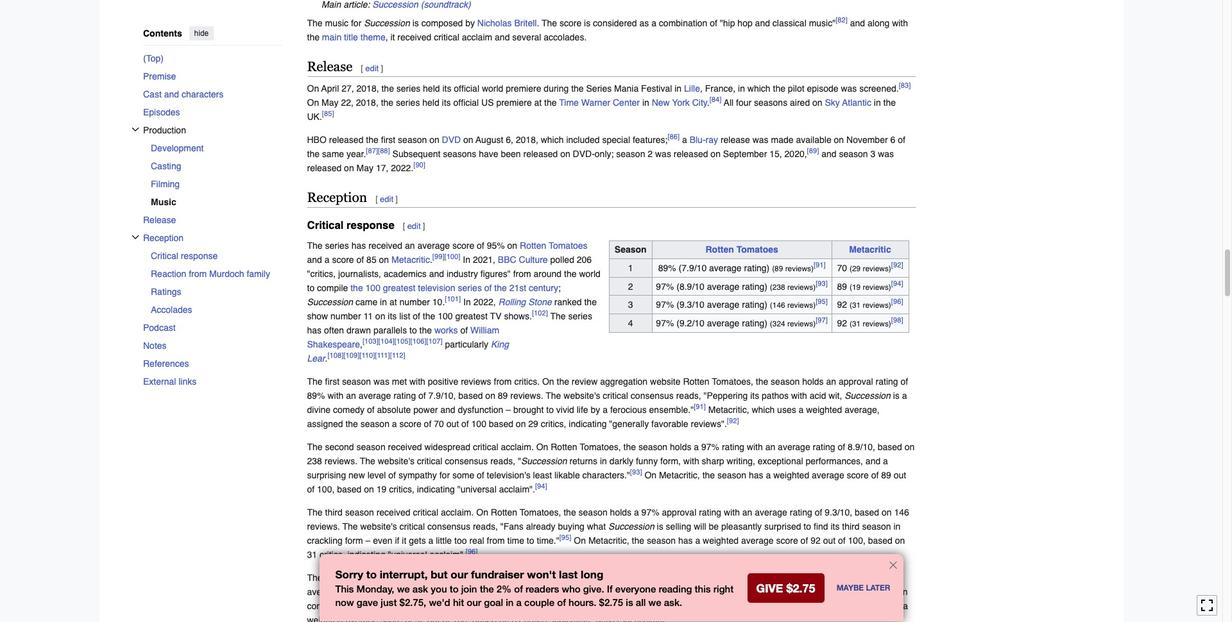 Task type: vqa. For each thing, say whether or not it's contained in the screenshot.
"editor"
no



Task type: describe. For each thing, give the bounding box(es) containing it.
2018, for 27,
[[357, 84, 379, 94]]

[109]
[[344, 351, 360, 360]]

[107]
[[427, 337, 443, 346]]

with up later
[[869, 573, 885, 583]]

acclaim
[[462, 32, 493, 43]]

[87]
[[366, 147, 378, 156]]

an down close image
[[887, 573, 897, 583]]

1 horizontal spatial response
[[347, 219, 395, 232]]

the left fourth
[[307, 573, 323, 583]]

1 horizontal spatial reception
[[307, 190, 367, 206]]

critical response link
[[151, 247, 282, 265]]

1 vertical spatial [92] link
[[727, 417, 739, 426]]

with left 'positive' at the left
[[410, 377, 426, 387]]

. [108] [109] [110] [111] [112]
[[325, 351, 406, 364]]

the down fundraiser
[[500, 587, 515, 598]]

with inside and along with the
[[893, 18, 909, 29]]

the left review at the left of the page
[[557, 377, 569, 387]]

[105] link
[[395, 337, 411, 346]]

rating up succession '
[[813, 573, 836, 583]]

[104] link
[[379, 337, 395, 346]]

succession left ' on the bottom
[[805, 587, 851, 598]]

2020,
[[785, 149, 807, 159]]

season down . [108] [109] [110] [111] [112]
[[342, 377, 371, 387]]

, down ask
[[424, 597, 427, 609]]

ever,
[[783, 587, 802, 598]]

references
[[143, 359, 189, 369]]

widespread inside the fourth and final season has been met with widespread critical acclaim. on rotten tomatoes, the season holds an approval rating of 97% with an average rating of 9.2/10, based on 324 reviews. the website's critical consensus reads, "as compulsively watchable as ever,
[[494, 573, 540, 583]]

and down nicholas britell "link"
[[495, 32, 510, 43]]

0 horizontal spatial [96] link
[[466, 548, 478, 557]]

who
[[562, 584, 581, 595]]

the right just
[[397, 601, 410, 612]]

0 horizontal spatial [95]
[[560, 534, 572, 543]]

0 vertical spatial family
[[246, 269, 270, 279]]

fullscreen image
[[1201, 600, 1214, 613]]

received for an
[[369, 241, 403, 251]]

the down 10.
[[423, 311, 435, 321]]

rating up absolute
[[394, 391, 416, 401]]

to right time
[[527, 536, 535, 546]]

based inside on metacritic, the season has a weighted average score of 89 out of 100, based on 19 critics, indicating "universal acclaim".
[[337, 485, 362, 495]]

[86] link
[[668, 133, 680, 142]]

critical inside the first season was met with positive reviews from critics. on the review aggregation website rotten tomatoes, the season holds an approval rating of 89% with an average rating of 7.9/10, based on 89 reviews. the website's critical consensus reads, "peppering its pathos with acid wit,
[[603, 391, 629, 401]]

1 vertical spatial [91]
[[694, 403, 706, 412]]

[97] inside 97% (9.2/10 average rating) (324 reviews) [97]
[[816, 316, 828, 325]]

[112]
[[390, 351, 406, 360]]

0 horizontal spatial [93]
[[630, 468, 642, 477]]

season up level
[[357, 442, 386, 452]]

edit for release
[[365, 64, 379, 73]]

website's inside the fourth and final season has been met with widespread critical acclaim. on rotten tomatoes, the season holds an approval rating of 97% with an average rating of 9.2/10, based on 324 reviews. the website's critical consensus reads, "as compulsively watchable as ever,
[[517, 587, 554, 598]]

rating up 'be'
[[699, 508, 722, 518]]

the right ranked
[[585, 297, 597, 307]]

york
[[673, 98, 690, 108]]

the down journalists,
[[351, 283, 363, 293]]

contents
[[143, 28, 182, 39]]

profane
[[648, 601, 678, 612]]

1 vertical spatial [94] link
[[535, 482, 547, 491]]

an inside 'the series has received an average score of 95% on rotten tomatoes and a score of 85 on metacritic . [99] [100] in 2021, bbc culture'
[[405, 241, 415, 251]]

hbo
[[307, 135, 327, 145]]

a inside the third season received critical acclaim. on rotten tomatoes, the season holds a 97% approval rating with an average rating of 9.3/10, based on 146 reviews. the website's critical consensus reads, "fans already buying what
[[634, 508, 639, 518]]

1 horizontal spatial metacritic
[[850, 245, 892, 255]]

sky
[[825, 98, 840, 108]]

rotten inside the fourth and final season has been met with widespread critical acclaim. on rotten tomatoes, the season holds an approval rating of 97% with an average rating of 9.2/10, based on 324 reviews. the website's critical consensus reads, "as compulsively watchable as ever,
[[621, 573, 647, 583]]

on inside on metacritic, the season has a weighted average score of 89 out of 100, based on 19 critics, indicating "universal acclaim".
[[645, 470, 657, 481]]

released inside hbo released the first season on dvd on august 6, 2018, which included special features; [86] a blu-ray
[[329, 135, 364, 145]]

100, for returns in darkly funny form, with sharp writing, exceptional performances, and a surprising new level of sympathy for some of television's least likable characters."
[[317, 485, 335, 495]]

an up 'watchable'
[[764, 573, 774, 583]]

score inside the music for succession is composed by nicholas britell . the score is considered as a combination of "hip hop and classical music" [82]
[[560, 18, 582, 29]]

0 vertical spatial [91] link
[[814, 261, 826, 270]]

1 horizontal spatial rotten tomatoes link
[[706, 245, 779, 255]]

[96] inside 92 (31 reviews) [96]
[[892, 298, 904, 307]]

70 (29 reviews) [92]
[[838, 261, 904, 274]]

indicating inside on metacritic, the season has a weighted average score of 92 out of 100, based on 31 critics, indicating "universal acclaim".
[[348, 550, 386, 560]]

[112] link
[[390, 351, 406, 360]]

rating up performances,
[[813, 442, 836, 452]]

and right the cast
[[164, 89, 179, 99]]

hide button
[[189, 26, 214, 40]]

season up right
[[708, 573, 737, 583]]

1
[[628, 263, 634, 274]]

of inside the 100 greatest television series of the 21st century ; succession came in at number 10. [101] in 2022, rolling stone
[[485, 283, 492, 293]]

metacritic, for 89
[[659, 470, 700, 481]]

colorfully
[[610, 601, 646, 612]]

based inside the second season received widespread critical acclaim. on rotten tomatoes, the season holds a 97% rating with an average rating of 8.9/10, based on 238 reviews. the website's critical consensus reads, "
[[878, 442, 903, 452]]

received for critical
[[377, 508, 411, 518]]

the third season received critical acclaim. on rotten tomatoes, the season holds a 97% approval rating with an average rating of 9.3/10, based on 146 reviews. the website's critical consensus reads, "fans already buying what
[[307, 508, 910, 532]]

, right title on the top left of the page
[[386, 32, 388, 43]]

released down blu- at the right top
[[674, 149, 709, 159]]

– inside is selling will be pleasantly surprised to find its third season in crackling form – even if it gets a little too real from time to time."
[[366, 536, 371, 546]]

season inside [87] [88] subsequent seasons have been released on dvd-only; season 2 was released on september 15, 2020, [89]
[[617, 149, 646, 159]]

, inside ", we ask you to join the 2% of readers who give. if everyone reading this right now gave just"
[[392, 584, 395, 595]]

the up vivid
[[546, 391, 561, 401]]

final inside s final season concludes the saga of the backbiting roy family on a typically brilliant – and colorfully profane – high note."
[[860, 587, 877, 598]]

season up "funny"
[[639, 442, 668, 452]]

rating up writing, at bottom right
[[722, 442, 745, 452]]

on left dvd-
[[561, 149, 571, 159]]

as inside the fourth and final season has been met with widespread critical acclaim. on rotten tomatoes, the season holds an approval rating of 97% with an average rating of 9.2/10, based on 324 reviews. the website's critical consensus reads, "as compulsively watchable as ever,
[[771, 587, 780, 598]]

season up pathos
[[771, 377, 800, 387]]

in up four
[[738, 84, 745, 94]]

during
[[544, 84, 569, 94]]

out inside on metacritic, the season has a weighted average score of 89 out of 100, based on 19 critics, indicating "universal acclaim".
[[894, 470, 907, 481]]

favorable
[[652, 419, 689, 429]]

the left music
[[307, 18, 323, 29]]

0 horizontal spatial [98]
[[671, 613, 683, 622]]

reviews) inside 70 (29 reviews) [92]
[[863, 265, 892, 274]]

list
[[399, 311, 410, 321]]

power
[[414, 405, 438, 415]]

a inside the music for succession is composed by nicholas britell . the score is considered as a combination of "hip hop and classical music" [82]
[[652, 18, 657, 29]]

from up ratings link
[[189, 269, 207, 279]]

in the uk.
[[307, 98, 896, 122]]

sharp
[[702, 456, 725, 467]]

the series has received an average score of 95% on rotten tomatoes and a score of 85 on metacritic . [99] [100] in 2021, bbc culture
[[307, 241, 588, 265]]

on inside on metacritic, the season has a weighted average score of 92 out of 100, based on 31 critics, indicating "universal acclaim".
[[896, 536, 906, 546]]

on right 85
[[379, 255, 389, 265]]

0 horizontal spatial [96]
[[466, 548, 478, 557]]

1 vertical spatial 3
[[628, 300, 634, 310]]

1 horizontal spatial [92] link
[[892, 261, 904, 270]]

10.
[[433, 297, 445, 307]]

based inside the third season received critical acclaim. on rotten tomatoes, the season holds a 97% approval rating with an average rating of 9.3/10, based on 146 reviews. the website's critical consensus reads, "fans already buying what
[[855, 508, 880, 518]]

met inside the first season was met with positive reviews from critics. on the review aggregation website rotten tomatoes, the season holds an approval rating of 89% with an average rating of 7.9/10, based on 89 reviews. the website's critical consensus reads, "peppering its pathos with acid wit,
[[392, 377, 407, 387]]

an inside the third season received critical acclaim. on rotten tomatoes, the season holds a 97% approval rating with an average rating of 9.3/10, based on 146 reviews. the website's critical consensus reads, "fans already buying what
[[743, 508, 753, 518]]

critics, inside on metacritic, the season has a weighted average score of 92 out of 100, based on 31 critics, indicating "universal acclaim".
[[320, 550, 345, 560]]

rating) for 89% (7.9/10 average rating)
[[745, 263, 770, 274]]

edit for critical response
[[407, 221, 421, 231]]

on inside on metacritic, the season has received a weighted average score of 92 out of 100, based on 31 critics, indicating "universal acclaim".
[[500, 616, 510, 623]]

1 horizontal spatial [93] link
[[816, 279, 828, 288]]

held for us
[[423, 98, 440, 108]]

the up level
[[360, 456, 376, 467]]

production link
[[143, 121, 282, 139]]

the inside and along with the
[[307, 32, 320, 43]]

in inside is selling will be pleasantly surprised to find its third season in crackling form – even if it gets a little too real from time to time."
[[894, 522, 901, 532]]

rating up average,
[[876, 377, 899, 387]]

1 horizontal spatial [98] link
[[892, 316, 904, 325]]

on inside the third season received critical acclaim. on rotten tomatoes, the season holds a 97% approval rating with an average rating of 9.3/10, based on 146 reviews. the website's critical consensus reads, "fans already buying what
[[477, 508, 489, 518]]

the up crackling
[[307, 508, 323, 518]]

metacritic, for 92
[[589, 536, 630, 546]]

buying
[[558, 522, 585, 532]]

1 vertical spatial [97]
[[731, 599, 743, 608]]

15,
[[770, 149, 782, 159]]

uk.
[[307, 112, 322, 122]]

1 horizontal spatial [94] link
[[892, 279, 904, 288]]

pilot
[[788, 84, 805, 94]]

0 horizontal spatial $2.75
[[400, 597, 424, 609]]

7.9/10,
[[429, 391, 456, 401]]

the inside on metacritic, the season has received a weighted average score of 92 out of 100, based on 31 critics, indicating "universal acclaim".
[[804, 601, 816, 612]]

on inside the third season received critical acclaim. on rotten tomatoes, the season holds a 97% approval rating with an average rating of 9.3/10, based on 146 reviews. the website's critical consensus reads, "fans already buying what
[[882, 508, 892, 518]]

third inside the third season received critical acclaim. on rotten tomatoes, the season holds a 97% approval rating with an average rating of 9.3/10, based on 146 reviews. the website's critical consensus reads, "fans already buying what
[[325, 508, 343, 518]]

the up 'form'
[[343, 522, 358, 532]]

little
[[436, 536, 452, 546]]

murdoch
[[209, 269, 244, 279]]

3 inside and season 3 was released on may 17, 2022.
[[871, 149, 876, 159]]

89% inside the first season was met with positive reviews from critics. on the review aggregation website rotten tomatoes, the season holds an approval rating of 89% with an average rating of 7.9/10, based on 89 reviews. the website's critical consensus reads, "peppering its pathos with acid wit,
[[307, 391, 325, 401]]

time
[[559, 98, 579, 108]]

century
[[529, 283, 559, 293]]

0 vertical spatial release
[[307, 59, 353, 75]]

was inside [87] [88] subsequent seasons have been released on dvd-only; season 2 was released on september 15, 2020, [89]
[[656, 149, 672, 159]]

on inside metacritic, which uses a weighted average, assigned the season a score of 70 out of 100 based on 29 critics, indicating "generally favorable reviews".
[[516, 419, 526, 429]]

2 horizontal spatial $2.75
[[787, 582, 816, 596]]

acclaim. inside the third season received critical acclaim. on rotten tomatoes, the season holds a 97% approval rating with an average rating of 9.3/10, based on 146 reviews. the website's critical consensus reads, "fans already buying what
[[441, 508, 474, 518]]

of inside release was made available on november 6 of the same year.
[[898, 135, 906, 145]]

season up the what
[[579, 508, 608, 518]]

review
[[572, 377, 598, 387]]

0 horizontal spatial metacritic link
[[392, 255, 430, 265]]

tomatoes, inside the fourth and final season has been met with widespread critical acclaim. on rotten tomatoes, the season holds an approval rating of 97% with an average rating of 9.2/10, based on 324 reviews. the website's critical consensus reads, "as compulsively watchable as ever,
[[649, 573, 691, 583]]

score inside on metacritic, the season has a weighted average score of 92 out of 100, based on 31 critics, indicating "universal acclaim".
[[777, 536, 799, 546]]

in down 2%
[[506, 597, 514, 609]]

] for reception
[[396, 195, 398, 204]]

is inside is a divine comedy of absolute power and dysfunction – brought to vivid life by a ferocious ensemble."
[[894, 391, 900, 401]]

dvd link
[[442, 135, 461, 145]]

0 horizontal spatial [94]
[[535, 482, 547, 491]]

324
[[447, 587, 462, 598]]

performances,
[[806, 456, 864, 467]]

2018, for 22,
[[356, 98, 379, 108]]

on inside on may 22, 2018, the series held its official us premiere at the time warner center in new york city . [84] all four seasons aired on sky atlantic
[[307, 98, 319, 108]]

critics, inside on metacritic, the season has received a weighted average score of 92 out of 100, based on 31 critics, indicating "universal acclaim".
[[525, 616, 550, 623]]

'
[[852, 587, 853, 598]]

[90] link
[[414, 161, 426, 170]]

on right dvd link
[[464, 135, 474, 145]]

cast and characters
[[143, 89, 223, 99]]

season up 9.2/10,
[[387, 573, 416, 583]]

high
[[688, 601, 705, 612]]

has inside on metacritic, the season has a weighted average score of 92 out of 100, based on 31 critics, indicating "universal acclaim".
[[679, 536, 693, 546]]

parallels
[[374, 325, 407, 336]]

acclaim". for television's
[[499, 485, 535, 495]]

season up 'form'
[[345, 508, 374, 518]]

0 horizontal spatial [95] link
[[560, 534, 572, 543]]

92 inside on metacritic, the season has received a weighted average score of 92 out of 100, based on 31 critics, indicating "universal acclaim".
[[415, 616, 425, 623]]

the right 22, on the top left of page
[[381, 98, 394, 108]]

0 vertical spatial [97] link
[[816, 316, 828, 325]]

on inside on metacritic, the season has a weighted average score of 89 out of 100, based on 19 critics, indicating "universal acclaim".
[[364, 485, 374, 495]]

episodes link
[[143, 103, 282, 121]]

1 vertical spatial [91] link
[[694, 403, 706, 412]]

on inside the second season received widespread critical acclaim. on rotten tomatoes, the season holds a 97% rating with an average rating of 8.9/10, based on 238 reviews. the website's critical consensus reads, "
[[537, 442, 549, 452]]

[93] inside 97% (8.9/10 average rating) (238 reviews) [93]
[[816, 279, 828, 288]]

edit link for reception
[[380, 195, 394, 204]]

with up join
[[476, 573, 492, 583]]

darkly
[[610, 456, 634, 467]]

divine
[[307, 405, 331, 415]]

– down give. on the bottom left of the page
[[585, 601, 590, 612]]

on down ray
[[711, 149, 721, 159]]

[106] link
[[411, 337, 427, 346]]

monday
[[357, 584, 392, 595]]

brought
[[514, 405, 544, 415]]

approval inside the first season was met with positive reviews from critics. on the review aggregation website rotten tomatoes, the season holds an approval rating of 89% with an average rating of 7.9/10, based on 89 reviews. the website's critical consensus reads, "peppering its pathos with acid wit,
[[839, 377, 874, 387]]

premiere for during
[[506, 84, 542, 94]]

(238
[[770, 283, 786, 292]]

out inside on metacritic, the season has a weighted average score of 92 out of 100, based on 31 critics, indicating "universal acclaim".
[[824, 536, 836, 546]]

(31 for 97% (9.3/10 average rating)
[[850, 301, 861, 310]]

rotten inside the third season received critical acclaim. on rotten tomatoes, the season holds a 97% approval rating with an average rating of 9.3/10, based on 146 reviews. the website's critical consensus reads, "fans already buying what
[[491, 508, 518, 518]]

with left acid
[[792, 391, 808, 401]]

on left dvd
[[430, 135, 440, 145]]

the inside the third season received critical acclaim. on rotten tomatoes, the season holds a 97% approval rating with an average rating of 9.3/10, based on 146 reviews. the website's critical consensus reads, "fans already buying what
[[564, 508, 576, 518]]

score up journalists,
[[332, 255, 354, 265]]

casting
[[151, 161, 181, 171]]

by inside the music for succession is composed by nicholas britell . the score is considered as a combination of "hip hop and classical music" [82]
[[466, 18, 475, 29]]

to left the find
[[804, 522, 812, 532]]

edit for reception
[[380, 195, 394, 204]]

an up wit,
[[827, 377, 837, 387]]

6,
[[506, 135, 514, 145]]

an inside the second season received widespread critical acclaim. on rotten tomatoes, the season holds a 97% rating with an average rating of 8.9/10, based on 238 reviews. the website's critical consensus reads, "
[[766, 442, 776, 452]]

the inside the fourth and final season has been met with widespread critical acclaim. on rotten tomatoes, the season holds an approval rating of 97% with an average rating of 9.2/10, based on 324 reviews. the website's critical consensus reads, "as compulsively watchable as ever,
[[693, 573, 706, 583]]

succession up least
[[521, 456, 567, 467]]

s final season concludes the saga of the backbiting roy family on a typically brilliant – and colorfully profane – high note."
[[307, 587, 908, 612]]

the down lear on the bottom left
[[307, 377, 323, 387]]

the up 238
[[307, 442, 323, 452]]

1 horizontal spatial $2.75
[[599, 597, 624, 609]]

official for world
[[454, 84, 480, 94]]

[107] link
[[427, 337, 443, 346]]

95%
[[487, 241, 505, 251]]

reception link
[[143, 229, 282, 247]]

has inside 'the series has received an average score of 95% on rotten tomatoes and a score of 85 on metacritic . [99] [100] in 2021, bbc culture'
[[352, 241, 366, 251]]

the second season received widespread critical acclaim. on rotten tomatoes, the season holds a 97% rating with an average rating of 8.9/10, based on 238 reviews. the website's critical consensus reads, "
[[307, 442, 915, 467]]

and inside is a divine comedy of absolute power and dysfunction – brought to vivid life by a ferocious ensemble."
[[441, 405, 456, 415]]

year.
[[347, 149, 366, 159]]

x small image
[[131, 233, 139, 241]]

official for us
[[454, 98, 479, 108]]

along
[[868, 18, 890, 29]]

acid
[[810, 391, 827, 401]]

0 horizontal spatial response
[[181, 251, 218, 261]]

released inside and season 3 was released on may 17, 2022.
[[307, 163, 342, 174]]

(top)
[[143, 53, 163, 63]]

hide
[[194, 29, 209, 38]]

on inside the second season received widespread critical acclaim. on rotten tomatoes, the season holds a 97% rating with an average rating of 8.9/10, based on 238 reviews. the website's critical consensus reads, "
[[905, 442, 915, 452]]

score inside on metacritic, the season has a weighted average score of 89 out of 100, based on 19 critics, indicating "universal acclaim".
[[847, 470, 869, 481]]

new york city link
[[652, 98, 708, 108]]

of inside s final season concludes the saga of the backbiting roy family on a typically brilliant – and colorfully profane – high note."
[[387, 601, 395, 612]]

0 vertical spatial critical
[[307, 219, 344, 232]]

100 inside the 100 greatest television series of the 21st century ; succession came in at number 10. [101] in 2022, rolling stone
[[366, 283, 381, 293]]

released down hbo released the first season on dvd on august 6, 2018, which included special features; [86] a blu-ray at the top of page
[[524, 149, 558, 159]]

shakespeare
[[307, 339, 360, 350]]

acclaim". inside on metacritic, the season has received a weighted average score of 92 out of 100, based on 31 critics, indicating "universal acclaim".
[[635, 616, 671, 623]]

0 horizontal spatial [98] link
[[671, 613, 683, 622]]

(31 for 97% (9.2/10 average rating)
[[850, 320, 861, 329]]

widespread inside the second season received widespread critical acclaim. on rotten tomatoes, the season holds a 97% rating with an average rating of 8.9/10, based on 238 reviews. the website's critical consensus reads, "
[[425, 442, 471, 452]]

the down during
[[545, 98, 557, 108]]

polled 206 "critics, journalists, academics and industry figures" from around the world to compile
[[307, 255, 601, 293]]

and inside and along with the
[[851, 18, 866, 29]]

compulsively
[[674, 587, 725, 598]]

its inside the first season was met with positive reviews from critics. on the review aggregation website rotten tomatoes, the season holds an approval rating of 89% with an average rating of 7.9/10, based on 89 reviews. the website's critical consensus reads, "peppering its pathos with acid wit,
[[751, 391, 760, 401]]

britell
[[515, 18, 537, 29]]

external
[[143, 377, 176, 387]]

form
[[345, 536, 363, 546]]

and inside s final season concludes the saga of the backbiting roy family on a typically brilliant – and colorfully profane – high note."
[[593, 601, 608, 612]]

fourth
[[325, 573, 348, 583]]

aired
[[790, 98, 810, 108]]

97% inside 97% (9.3/10 average rating) (146 reviews) [95]
[[656, 300, 674, 310]]

the up pathos
[[756, 377, 769, 387]]

indicating inside on metacritic, the season has received a weighted average score of 92 out of 100, based on 31 critics, indicating "universal acclaim".
[[553, 616, 591, 623]]

culture
[[519, 255, 548, 265]]

external links
[[143, 377, 196, 387]]

accolades.
[[544, 32, 587, 43]]

the down 'figures"' on the left
[[495, 283, 507, 293]]

0 horizontal spatial 2
[[628, 282, 634, 292]]

season inside and season 3 was released on may 17, 2022.
[[839, 149, 868, 159]]

reviews. inside the fourth and final season has been met with widespread critical acclaim. on rotten tomatoes, the season holds an approval rating of 97% with an average rating of 9.2/10, based on 324 reviews. the website's critical consensus reads, "as compulsively watchable as ever,
[[464, 587, 497, 598]]

reviews) inside 89% (7.9/10 average rating) (89 reviews) [91]
[[786, 265, 814, 274]]

succession up on metacritic, the season has a weighted average score of 92 out of 100, based on 31 critics, indicating "universal acclaim".
[[609, 522, 655, 532]]

the up time
[[572, 84, 584, 94]]

right
[[714, 584, 734, 595]]

score inside metacritic, which uses a weighted average, assigned the season a score of 70 out of 100 based on 29 critics, indicating "generally favorable reviews".
[[400, 419, 422, 429]]

2 inside [87] [88] subsequent seasons have been released on dvd-only; season 2 was released on september 15, 2020, [89]
[[648, 149, 653, 159]]

score up [100]
[[453, 241, 475, 251]]

"universal for some
[[458, 485, 497, 495]]

rating down sorry
[[342, 587, 365, 598]]

in left lille in the top of the page
[[675, 84, 682, 94]]

world inside polled 206 "critics, journalists, academics and industry figures" from around the world to compile
[[579, 269, 601, 279]]

succession up average,
[[845, 391, 891, 401]]

season inside on metacritic, the season has a weighted average score of 92 out of 100, based on 31 critics, indicating "universal acclaim".
[[647, 536, 676, 546]]

couple
[[525, 597, 555, 609]]

average inside 97% (8.9/10 average rating) (238 reviews) [93]
[[707, 282, 740, 292]]

x small image
[[131, 126, 139, 133]]

series
[[587, 84, 612, 94]]

links
[[178, 377, 196, 387]]

reviews
[[461, 377, 492, 387]]

rotten up 89% (7.9/10 average rating) (89 reviews) [91]
[[706, 245, 734, 255]]

find
[[814, 522, 829, 532]]

with up comedy at the bottom of the page
[[328, 391, 344, 401]]

first inside hbo released the first season on dvd on august 6, 2018, which included special features; [86] a blu-ray
[[381, 135, 396, 145]]

the left pilot
[[773, 84, 786, 94]]

weighted inside on metacritic, the season has received a weighted average score of 92 out of 100, based on 31 critics, indicating "universal acclaim".
[[307, 616, 343, 623]]

1 vertical spatial [92]
[[727, 417, 739, 426]]

reviews) inside 92 (31 reviews) [98]
[[863, 320, 892, 329]]

1 horizontal spatial [95] link
[[816, 298, 828, 307]]

reviews) inside 97% (8.9/10 average rating) (238 reviews) [93]
[[788, 283, 816, 292]]

on up bbc
[[508, 241, 518, 251]]

92 (31 reviews) [98]
[[838, 316, 904, 329]]

. inside . [108] [109] [110] [111] [112]
[[325, 354, 328, 364]]

received down composed on the left top
[[398, 32, 432, 43]]

the up 'accolades.'
[[542, 18, 557, 29]]

0 horizontal spatial [97] link
[[731, 599, 743, 608]]

based inside on metacritic, the season has a weighted average score of 92 out of 100, based on 31 critics, indicating "universal acclaim".
[[869, 536, 893, 546]]

0 horizontal spatial reception
[[143, 233, 183, 243]]

of inside ranked the show number 11 on its list of the 100 greatest tv shows.
[[413, 311, 420, 321]]



Task type: locate. For each thing, give the bounding box(es) containing it.
at right came
[[390, 297, 397, 307]]

time."
[[537, 536, 560, 546]]

[90]
[[414, 161, 426, 170]]

0 vertical spatial [ edit ]
[[361, 64, 383, 73]]

rotten inside the second season received widespread critical acclaim. on rotten tomatoes, the season holds a 97% rating with an average rating of 8.9/10, based on 238 reviews. the website's critical consensus reads, "
[[551, 442, 578, 452]]

based down reviews
[[459, 391, 483, 401]]

85
[[367, 255, 377, 265]]

0 vertical spatial [93] link
[[816, 279, 828, 288]]

pathos
[[762, 391, 789, 401]]

0 horizontal spatial we
[[397, 584, 410, 595]]

100
[[366, 283, 381, 293], [438, 311, 453, 321], [472, 419, 487, 429]]

edit link for release
[[365, 64, 379, 73]]

0 horizontal spatial edit
[[365, 64, 379, 73]]

$2.75 , we'd hit our goal in a couple of hours. $2.75 is all we ask.
[[400, 597, 683, 609]]

[92] up 89 (19 reviews) [94]
[[892, 261, 904, 270]]

is left all
[[626, 597, 634, 609]]

2 horizontal spatial edit
[[407, 221, 421, 231]]

"as
[[658, 587, 671, 598]]

weighted inside on metacritic, the season has a weighted average score of 92 out of 100, based on 31 critics, indicating "universal acclaim".
[[703, 536, 739, 546]]

1 horizontal spatial for
[[440, 470, 450, 481]]

critics, inside metacritic, which uses a weighted average, assigned the season a score of 70 out of 100 based on 29 critics, indicating "generally favorable reviews".
[[541, 419, 567, 429]]

[ down 17,
[[376, 195, 378, 204]]

[ edit ] for reception
[[376, 195, 398, 204]]

release up april
[[307, 59, 353, 75]]

reads, inside the fourth and final season has been met with widespread critical acclaim. on rotten tomatoes, the season holds an approval rating of 97% with an average rating of 9.2/10, based on 324 reviews. the website's critical consensus reads, "as compulsively watchable as ever,
[[630, 587, 655, 598]]

based down dysfunction
[[489, 419, 514, 429]]

dvd
[[442, 135, 461, 145]]

on down 2%
[[500, 601, 510, 612]]

ferocious
[[611, 405, 647, 415]]

is left composed on the left top
[[413, 18, 419, 29]]

series inside on april 27, 2018, the series held its official world premiere during the series mania festival in lille , france, in which the pilot episode was screened. [83]
[[397, 84, 421, 94]]

the up , [103] [104] [105] [106] [107] particularly at the left bottom
[[420, 325, 432, 336]]

1 horizontal spatial number
[[400, 297, 430, 307]]

reviews) right (324
[[788, 320, 816, 329]]

metacritic, inside on metacritic, the season has received a weighted average score of 92 out of 100, based on 31 critics, indicating "universal acclaim".
[[760, 601, 801, 612]]

average inside the fourth and final season has been met with widespread critical acclaim. on rotten tomatoes, the season holds an approval rating of 97% with an average rating of 9.2/10, based on 324 reviews. the website's critical consensus reads, "as compulsively watchable as ever,
[[307, 587, 340, 598]]

third down 9.3/10,
[[843, 522, 860, 532]]

an
[[405, 241, 415, 251], [827, 377, 837, 387], [346, 391, 356, 401], [766, 442, 776, 452], [743, 508, 753, 518], [764, 573, 774, 583], [887, 573, 897, 583]]

second
[[325, 442, 354, 452]]

1 horizontal spatial [95]
[[816, 298, 828, 307]]

by up acclaim
[[466, 18, 475, 29]]

2018, inside hbo released the first season on dvd on august 6, 2018, which included special features; [86] a blu-ray
[[516, 135, 539, 145]]

92 down the find
[[811, 536, 821, 546]]

1 horizontal spatial [98]
[[892, 316, 904, 325]]

acclaim. inside the second season received widespread critical acclaim. on rotten tomatoes, the season holds a 97% rating with an average rating of 8.9/10, based on 238 reviews. the website's critical consensus reads, "
[[501, 442, 534, 452]]

of inside ", we ask you to join the 2% of readers who give. if everyone reading this right now gave just"
[[514, 584, 523, 595]]

"generally
[[610, 419, 649, 429]]

in inside 'the series has received an average score of 95% on rotten tomatoes and a score of 85 on metacritic . [99] [100] in 2021, bbc culture'
[[463, 255, 471, 265]]

season down november
[[839, 149, 868, 159]]

0 vertical spatial [98]
[[892, 316, 904, 325]]

the inside polled 206 "critics, journalists, academics and industry figures" from around the world to compile
[[564, 269, 577, 279]]

with up pleasantly
[[724, 508, 740, 518]]

and down give. on the bottom left of the page
[[593, 601, 608, 612]]

note."
[[708, 601, 731, 612]]

we inside ", we ask you to join the 2% of readers who give. if everyone reading this right now gave just"
[[397, 584, 410, 595]]

metacritic inside 'the series has received an average score of 95% on rotten tomatoes and a score of 85 on metacritic . [99] [100] in 2021, bbc culture'
[[392, 255, 430, 265]]

, inside , [103] [104] [105] [106] [107] particularly
[[360, 339, 363, 350]]

0 horizontal spatial third
[[325, 508, 343, 518]]

response
[[347, 219, 395, 232], [181, 251, 218, 261]]

special
[[603, 135, 631, 145]]

of inside the music for succession is composed by nicholas britell . the score is considered as a combination of "hip hop and classical music" [82]
[[710, 18, 718, 29]]

1 horizontal spatial 70
[[838, 263, 848, 274]]

official left us
[[454, 98, 479, 108]]

on inside ranked the show number 11 on its list of the 100 greatest tv shows.
[[376, 311, 386, 321]]

watchable
[[728, 587, 768, 598]]

metacritic link
[[850, 245, 892, 255], [392, 255, 430, 265]]

consensus down website
[[631, 391, 674, 401]]

holds inside the third season received critical acclaim. on rotten tomatoes, the season holds a 97% approval rating with an average rating of 9.3/10, based on 146 reviews. the website's critical consensus reads, "fans already buying what
[[610, 508, 632, 518]]

0 horizontal spatial [94] link
[[535, 482, 547, 491]]

received for widespread
[[388, 442, 422, 452]]

0 vertical spatial number
[[400, 297, 430, 307]]

gave
[[357, 597, 378, 609]]

92 inside on metacritic, the season has a weighted average score of 92 out of 100, based on 31 critics, indicating "universal acclaim".
[[811, 536, 821, 546]]

based inside the first season was met with positive reviews from critics. on the review aggregation website rotten tomatoes, the season holds an approval rating of 89% with an average rating of 7.9/10, based on 89 reviews. the website's critical consensus reads, "peppering its pathos with acid wit,
[[459, 391, 483, 401]]

. inside the music for succession is composed by nicholas britell . the score is considered as a combination of "hip hop and classical music" [82]
[[537, 18, 540, 29]]

held for world
[[423, 84, 440, 94]]

premiere for at
[[497, 98, 532, 108]]

rotten tomatoes link
[[520, 241, 588, 251], [706, 245, 779, 255]]

[98] link down 92 (31 reviews) [96] in the right top of the page
[[892, 316, 904, 325]]

1 horizontal spatial may
[[357, 163, 374, 174]]

. left [100]
[[430, 255, 433, 265]]

king lear link
[[307, 339, 509, 364]]

the 100 greatest television series of the 21st century ; succession came in at number 10. [101] in 2022, rolling stone
[[307, 283, 561, 307]]

1 vertical spatial 70
[[434, 419, 444, 429]]

70
[[838, 263, 848, 274], [434, 419, 444, 429]]

edit link down 17,
[[380, 195, 394, 204]]

0 vertical spatial acclaim".
[[499, 485, 535, 495]]

external links link
[[143, 373, 282, 391]]

2 vertical spatial edit link
[[407, 221, 421, 231]]

critical up reaction
[[151, 251, 178, 261]]

the down the third season received critical acclaim. on rotten tomatoes, the season holds a 97% approval rating with an average rating of 9.3/10, based on 146 reviews. the website's critical consensus reads, "fans already buying what
[[632, 536, 645, 546]]

from inside is selling will be pleasantly surprised to find its third season in crackling form – even if it gets a little too real from time to time."
[[487, 536, 505, 546]]

1 horizontal spatial been
[[501, 149, 521, 159]]

[100] link
[[445, 252, 461, 261]]

metacritic,
[[709, 405, 750, 415], [659, 470, 700, 481], [589, 536, 630, 546], [760, 601, 801, 612]]

1 vertical spatial 2018,
[[356, 98, 379, 108]]

1 vertical spatial our
[[467, 597, 482, 609]]

1 vertical spatial greatest
[[455, 311, 488, 321]]

1 vertical spatial 100,
[[849, 536, 866, 546]]

in
[[463, 255, 471, 265], [464, 297, 471, 307]]

rating) for 97% (8.9/10 average rating)
[[742, 282, 768, 292]]

on up dysfunction
[[486, 391, 496, 401]]

[ for reception
[[376, 195, 378, 204]]

[96] link
[[892, 298, 904, 307], [466, 548, 478, 557]]

] for critical response
[[423, 221, 425, 231]]

series inside the series has often drawn parallels to the
[[569, 311, 593, 321]]

official inside on may 22, 2018, the series held its official us premiere at the time warner center in new york city . [84] all four seasons aired on sky atlantic
[[454, 98, 479, 108]]

average inside on metacritic, the season has received a weighted average score of 92 out of 100, based on 31 critics, indicating "universal acclaim".
[[346, 616, 378, 623]]

exceptional
[[758, 456, 804, 467]]

0 horizontal spatial as
[[640, 18, 649, 29]]

1 vertical spatial [98] link
[[671, 613, 683, 622]]

been
[[501, 149, 521, 159], [436, 573, 456, 583]]

0 horizontal spatial 100
[[366, 283, 381, 293]]

0 horizontal spatial edit link
[[365, 64, 379, 73]]

"universal down 'some'
[[458, 485, 497, 495]]

average up absolute
[[359, 391, 391, 401]]

1 vertical spatial acclaim.
[[441, 508, 474, 518]]

metacritic
[[850, 245, 892, 255], [392, 255, 430, 265]]

3 up 4
[[628, 300, 634, 310]]

[88]
[[378, 147, 390, 156]]

august
[[476, 135, 504, 145]]

average inside on metacritic, the season has a weighted average score of 89 out of 100, based on 19 critics, indicating "universal acclaim".
[[812, 470, 845, 481]]

metacritic, inside on metacritic, the season has a weighted average score of 92 out of 100, based on 31 critics, indicating "universal acclaim".
[[589, 536, 630, 546]]

city
[[693, 98, 708, 108]]

development
[[151, 143, 204, 153]]

acclaim". for little
[[430, 550, 466, 560]]

rating) inside 89% (7.9/10 average rating) (89 reviews) [91]
[[745, 263, 770, 274]]

compile
[[317, 283, 348, 293]]

average inside the first season was met with positive reviews from critics. on the review aggregation website rotten tomatoes, the season holds an approval rating of 89% with an average rating of 7.9/10, based on 89 reviews. the website's critical consensus reads, "peppering its pathos with acid wit,
[[359, 391, 391, 401]]

0 horizontal spatial [97]
[[731, 599, 743, 608]]

weighted
[[807, 405, 843, 415], [774, 470, 810, 481], [703, 536, 739, 546], [307, 616, 343, 623]]

released
[[329, 135, 364, 145], [524, 149, 558, 159], [674, 149, 709, 159], [307, 163, 342, 174]]

– left high
[[681, 601, 686, 612]]

season inside hbo released the first season on dvd on august 6, 2018, which included special features; [86] a blu-ray
[[398, 135, 427, 145]]

1 vertical spatial [96] link
[[466, 548, 478, 557]]

its right the find
[[831, 522, 840, 532]]

97% inside 97% (8.9/10 average rating) (238 reviews) [93]
[[656, 282, 674, 292]]

response up reaction from murdoch family
[[181, 251, 218, 261]]

metacritic, down form,
[[659, 470, 700, 481]]

consensus inside the fourth and final season has been met with widespread critical acclaim. on rotten tomatoes, the season holds an approval rating of 97% with an average rating of 9.2/10, based on 324 reviews. the website's critical consensus reads, "as compulsively watchable as ever,
[[585, 587, 628, 598]]

] for release
[[381, 64, 383, 73]]

"universal inside on metacritic, the season has received a weighted average score of 92 out of 100, based on 31 critics, indicating "universal acclaim".
[[593, 616, 632, 623]]

[94] link down 70 (29 reviews) [92]
[[892, 279, 904, 288]]

as inside the music for succession is composed by nicholas britell . the score is considered as a combination of "hip hop and classical music" [82]
[[640, 18, 649, 29]]

1 horizontal spatial [92]
[[892, 261, 904, 270]]

may inside and season 3 was released on may 17, 2022.
[[357, 163, 374, 174]]

and inside and season 3 was released on may 17, 2022.
[[822, 149, 837, 159]]

our for but
[[451, 568, 468, 582]]

readers
[[526, 584, 559, 595]]

based right 9.3/10,
[[855, 508, 880, 518]]

this
[[335, 584, 354, 595]]

1 vertical spatial number
[[331, 311, 361, 321]]

(8.9/10
[[677, 282, 705, 292]]

[106]
[[411, 337, 427, 346]]

reading
[[659, 584, 692, 595]]

1 vertical spatial "universal
[[388, 550, 427, 560]]

0 horizontal spatial critical
[[151, 251, 178, 261]]

often
[[324, 325, 344, 336]]

warner
[[582, 98, 611, 108]]

critics,
[[541, 419, 567, 429], [389, 485, 415, 495], [320, 550, 345, 560], [525, 616, 550, 623]]

[92] link up 89 (19 reviews) [94]
[[892, 261, 904, 270]]

on right 11
[[376, 311, 386, 321]]

all
[[724, 98, 734, 108]]

seasons inside [87] [88] subsequent seasons have been released on dvd-only; season 2 was released on september 15, 2020, [89]
[[443, 149, 477, 159]]

"hip
[[720, 18, 735, 29]]

89% left (7.9/10
[[659, 263, 677, 274]]

rating up surprised
[[790, 508, 813, 518]]

0 vertical spatial been
[[501, 149, 521, 159]]

,
[[386, 32, 388, 43], [700, 84, 703, 94], [360, 339, 363, 350], [392, 584, 395, 595], [424, 597, 427, 609]]

1 vertical spatial response
[[181, 251, 218, 261]]

0 vertical spatial 70
[[838, 263, 848, 274]]

1 vertical spatial we
[[649, 597, 662, 609]]

1 horizontal spatial [96]
[[892, 298, 904, 307]]

the down screened.
[[884, 98, 896, 108]]

2 horizontal spatial edit link
[[407, 221, 421, 231]]

97%
[[656, 282, 674, 292], [656, 300, 674, 310], [656, 318, 674, 329], [702, 442, 720, 452], [642, 508, 660, 518], [848, 573, 866, 583]]

0 horizontal spatial rotten tomatoes link
[[520, 241, 588, 251]]

note
[[307, 0, 916, 12]]

1 horizontal spatial seasons
[[754, 98, 788, 108]]

1 horizontal spatial tomatoes
[[737, 245, 779, 255]]

show
[[307, 311, 328, 321]]

is up 'accolades.'
[[584, 18, 591, 29]]

31 down the typically
[[512, 616, 522, 623]]

0 vertical spatial [92] link
[[892, 261, 904, 270]]

metacritic, inside metacritic, which uses a weighted average, assigned the season a score of 70 out of 100 based on 29 critics, indicating "generally favorable reviews".
[[709, 405, 750, 415]]

its
[[443, 84, 452, 94], [442, 98, 451, 108], [388, 311, 397, 321], [751, 391, 760, 401], [831, 522, 840, 532]]

average up 97% (9.3/10 average rating) (146 reviews) [95]
[[707, 282, 740, 292]]

accolades
[[151, 305, 192, 315]]

the right the 27,
[[382, 84, 394, 94]]

critical inside the critical response link
[[151, 251, 178, 261]]

0 horizontal spatial family
[[246, 269, 270, 279]]

1 horizontal spatial 89%
[[659, 263, 677, 274]]

acclaim".
[[499, 485, 535, 495], [430, 550, 466, 560], [635, 616, 671, 623]]

.
[[537, 18, 540, 29], [708, 98, 710, 108], [430, 255, 433, 265], [325, 354, 328, 364]]

1 vertical spatial world
[[579, 269, 601, 279]]

edit link up 'the series has received an average score of 95% on rotten tomatoes and a score of 85 on metacritic . [99] [100] in 2021, bbc culture'
[[407, 221, 421, 231]]

[94] link down least
[[535, 482, 547, 491]]

with up writing, at bottom right
[[747, 442, 763, 452]]

is a divine comedy of absolute power and dysfunction – brought to vivid life by a ferocious ensemble."
[[307, 391, 908, 415]]

on inside the fourth and final season has been met with widespread critical acclaim. on rotten tomatoes, the season holds an approval rating of 97% with an average rating of 9.2/10, based on 324 reviews. the website's critical consensus reads, "as compulsively watchable as ever,
[[434, 587, 444, 598]]

on
[[307, 84, 319, 94], [307, 98, 319, 108], [543, 377, 555, 387], [537, 442, 549, 452], [645, 470, 657, 481], [477, 508, 489, 518], [574, 536, 586, 546], [606, 573, 618, 583], [746, 601, 758, 612]]

at
[[535, 98, 542, 108], [390, 297, 397, 307]]

held inside on april 27, 2018, the series held its official world premiere during the series mania festival in lille , france, in which the pilot episode was screened. [83]
[[423, 84, 440, 94]]

weighted down concludes
[[307, 616, 343, 623]]

an up comedy at the bottom of the page
[[346, 391, 356, 401]]

0 vertical spatial 89
[[838, 282, 848, 292]]

100, inside on metacritic, the season has a weighted average score of 92 out of 100, based on 31 critics, indicating "universal acclaim".
[[849, 536, 866, 546]]

its inside is selling will be pleasantly surprised to find its third season in crackling form – even if it gets a little too real from time to time."
[[831, 522, 840, 532]]

sorry
[[335, 568, 363, 582]]

31 inside on metacritic, the season has received a weighted average score of 92 out of 100, based on 31 critics, indicating "universal acclaim".
[[512, 616, 522, 623]]

ensemble."
[[650, 405, 694, 415]]

reaction
[[151, 269, 186, 279]]

out
[[447, 419, 459, 429], [894, 470, 907, 481], [824, 536, 836, 546], [428, 616, 440, 623]]

0 horizontal spatial by
[[466, 18, 475, 29]]

2 vertical spatial ]
[[423, 221, 425, 231]]

average inside 97% (9.3/10 average rating) (146 reviews) [95]
[[707, 300, 740, 310]]

wit,
[[829, 391, 843, 401]]

[94]
[[892, 279, 904, 288], [535, 482, 547, 491]]

1 horizontal spatial metacritic link
[[850, 245, 892, 255]]

0 vertical spatial official
[[454, 84, 480, 94]]

89 inside on metacritic, the season has a weighted average score of 89 out of 100, based on 19 critics, indicating "universal acclaim".
[[882, 470, 892, 481]]

weighted down 'be'
[[703, 536, 739, 546]]

. down shakespeare
[[325, 354, 328, 364]]

music"
[[809, 18, 836, 29]]

edit link for critical response
[[407, 221, 421, 231]]

by right life
[[591, 405, 601, 415]]

response up 85
[[347, 219, 395, 232]]

0 vertical spatial [93]
[[816, 279, 828, 288]]

television's
[[487, 470, 531, 481]]

acclaim.
[[501, 442, 534, 452], [441, 508, 474, 518], [571, 573, 604, 583]]

0 vertical spatial [94]
[[892, 279, 904, 288]]

92 inside 92 (31 reviews) [98]
[[838, 318, 848, 329]]

season down writing, at bottom right
[[718, 470, 747, 481]]

holds inside the fourth and final season has been met with widespread critical acclaim. on rotten tomatoes, the season holds an approval rating of 97% with an average rating of 9.2/10, based on 324 reviews. the website's critical consensus reads, "as compulsively watchable as ever,
[[740, 573, 761, 583]]

been inside [87] [88] subsequent seasons have been released on dvd-only; season 2 was released on september 15, 2020, [89]
[[501, 149, 521, 159]]

metacritic, inside on metacritic, the season has a weighted average score of 89 out of 100, based on 19 critics, indicating "universal acclaim".
[[659, 470, 700, 481]]

2 (31 from the top
[[850, 320, 861, 329]]

which inside metacritic, which uses a weighted average, assigned the season a score of 70 out of 100 based on 29 critics, indicating "generally favorable reviews".
[[752, 405, 775, 415]]

the music for succession is composed by nicholas britell . the score is considered as a combination of "hip hop and classical music" [82]
[[307, 16, 848, 29]]

is inside is selling will be pleasantly surprised to find its third season in crackling form – even if it gets a little too real from time to time."
[[657, 522, 664, 532]]

bbc
[[498, 255, 517, 265]]

long
[[581, 568, 604, 582]]

notes
[[143, 341, 166, 351]]

held inside on may 22, 2018, the series held its official us premiere at the time warner center in new york city . [84] all four seasons aired on sky atlantic
[[423, 98, 440, 108]]

premiere left during
[[506, 84, 542, 94]]

dvd-
[[573, 149, 595, 159]]

– left the brought in the left bottom of the page
[[506, 405, 511, 415]]

1 horizontal spatial [93]
[[816, 279, 828, 288]]

2018, right 22, on the top left of page
[[356, 98, 379, 108]]

average up 97% (9.2/10 average rating) (324 reviews) [97]
[[707, 300, 740, 310]]

reviews. down critics.
[[511, 391, 544, 401]]

"universal for gets
[[388, 550, 427, 560]]

0 vertical spatial 89%
[[659, 263, 677, 274]]

to up [106] link
[[410, 325, 417, 336]]

1 vertical spatial [93] link
[[630, 468, 642, 477]]

shows.
[[504, 311, 532, 321]]

1 vertical spatial [
[[376, 195, 378, 204]]

[96] down 89 (19 reviews) [94]
[[892, 298, 904, 307]]

0 horizontal spatial 70
[[434, 419, 444, 429]]

has inside on metacritic, the season has received a weighted average score of 92 out of 100, based on 31 critics, indicating "universal acclaim".
[[850, 601, 865, 612]]

0 vertical spatial "universal
[[458, 485, 497, 495]]

1 vertical spatial release
[[143, 215, 176, 225]]

in inside returns in darkly funny form, with sharp writing, exceptional performances, and a surprising new level of sympathy for some of television's least likable characters."
[[600, 456, 607, 467]]

a inside on metacritic, the season has a weighted average score of 89 out of 100, based on 19 critics, indicating "universal acclaim".
[[766, 470, 771, 481]]

89% up divine
[[307, 391, 325, 401]]

metacritic up 70 (29 reviews) [92]
[[850, 245, 892, 255]]

website's inside the third season received critical acclaim. on rotten tomatoes, the season holds a 97% approval rating with an average rating of 9.3/10, based on 146 reviews. the website's critical consensus reads, "fans already buying what
[[361, 522, 397, 532]]

release down "music"
[[143, 215, 176, 225]]

97% inside 97% (9.2/10 average rating) (324 reviews) [97]
[[656, 318, 674, 329]]

2 horizontal spatial approval
[[839, 377, 874, 387]]

average down pleasantly
[[742, 536, 774, 546]]

89 inside the first season was met with positive reviews from critics. on the review aggregation website rotten tomatoes, the season holds an approval rating of 89% with an average rating of 7.9/10, based on 89 reviews. the website's critical consensus reads, "peppering its pathos with acid wit,
[[498, 391, 508, 401]]

0 vertical spatial [94] link
[[892, 279, 904, 288]]

edit link down theme
[[365, 64, 379, 73]]

1 vertical spatial held
[[423, 98, 440, 108]]

1 vertical spatial official
[[454, 98, 479, 108]]

by inside is a divine comedy of absolute power and dysfunction – brought to vivid life by a ferocious ensemble."
[[591, 405, 601, 415]]

1 (31 from the top
[[850, 301, 861, 310]]

widespread up 'some'
[[425, 442, 471, 452]]

an up academics
[[405, 241, 415, 251]]

last
[[559, 568, 578, 582]]

the down succession '
[[804, 601, 816, 612]]

likable
[[555, 470, 580, 481]]

0 horizontal spatial it
[[391, 32, 395, 43]]

ask.
[[664, 597, 683, 609]]

[95]
[[816, 298, 828, 307], [560, 534, 572, 543]]

as right considered
[[640, 18, 649, 29]]

2 vertical spatial which
[[752, 405, 775, 415]]

3
[[871, 149, 876, 159], [628, 300, 634, 310]]

97% inside the second season received widespread critical acclaim. on rotten tomatoes, the season holds a 97% rating with an average rating of 8.9/10, based on 238 reviews. the website's critical consensus reads, "
[[702, 442, 720, 452]]

ray
[[706, 135, 718, 145]]

0 vertical spatial [95]
[[816, 298, 828, 307]]

first up [88] "link"
[[381, 135, 396, 145]]

greatest inside the 100 greatest television series of the 21st century ; succession came in at number 10. [101] in 2022, rolling stone
[[383, 283, 416, 293]]

[ edit ] for critical response
[[403, 221, 425, 231]]

2 vertical spatial [
[[403, 221, 405, 231]]

season inside is selling will be pleasantly surprised to find its third season in crackling form – even if it gets a little too real from time to time."
[[863, 522, 892, 532]]

1 vertical spatial 2
[[628, 282, 634, 292]]

of inside the third season received critical acclaim. on rotten tomatoes, the season holds a 97% approval rating with an average rating of 9.3/10, based on 146 reviews. the website's critical consensus reads, "fans already buying what
[[815, 508, 823, 518]]

[86]
[[668, 133, 680, 142]]

1 horizontal spatial as
[[771, 587, 780, 598]]

"universal down gets
[[388, 550, 427, 560]]

0 vertical spatial as
[[640, 18, 649, 29]]

our up join
[[451, 568, 468, 582]]

seasons inside on may 22, 2018, the series held its official us premiere at the time warner center in new york city . [84] all four seasons aired on sky atlantic
[[754, 98, 788, 108]]

holds up acid
[[803, 377, 824, 387]]

1 vertical spatial approval
[[662, 508, 697, 518]]

(31 inside 92 (31 reviews) [98]
[[850, 320, 861, 329]]

won't
[[527, 568, 556, 582]]

0 horizontal spatial world
[[482, 84, 504, 94]]

approval
[[839, 377, 874, 387], [662, 508, 697, 518], [776, 573, 811, 583]]

[103]
[[363, 337, 379, 346]]

for up main title theme link
[[351, 18, 362, 29]]

the down polled
[[564, 269, 577, 279]]

the left saga
[[350, 601, 363, 612]]

and up television
[[429, 269, 444, 279]]

1 vertical spatial may
[[357, 163, 374, 174]]

rating) for 97% (9.2/10 average rating)
[[742, 318, 768, 329]]

a inside on metacritic, the season has received a weighted average score of 92 out of 100, based on 31 critics, indicating "universal acclaim".
[[904, 601, 909, 612]]

william shakespeare
[[307, 325, 500, 350]]

reads, inside the second season received widespread critical acclaim. on rotten tomatoes, the season holds a 97% rating with an average rating of 8.9/10, based on 238 reviews. the website's critical consensus reads, "
[[491, 456, 516, 467]]

100, for is selling will be pleasantly surprised to find its third season in crackling form – even if it gets a little too real from time to time."
[[849, 536, 866, 546]]

to
[[307, 283, 315, 293], [410, 325, 417, 336], [547, 405, 554, 415], [804, 522, 812, 532], [527, 536, 535, 546], [366, 568, 377, 582], [450, 584, 459, 595]]

[ for release
[[361, 64, 363, 73]]

[ edit ] up 'the series has received an average score of 95% on rotten tomatoes and a score of 85 on metacritic . [99] [100] in 2021, bbc culture'
[[403, 221, 425, 231]]

roy
[[455, 601, 471, 612]]

[97] link down 'watchable'
[[731, 599, 743, 608]]

92 inside 92 (31 reviews) [96]
[[838, 300, 848, 310]]

on inside and season 3 was released on may 17, 2022.
[[344, 163, 354, 174]]

1 horizontal spatial acclaim".
[[499, 485, 535, 495]]

, up just
[[392, 584, 395, 595]]

features;
[[633, 135, 668, 145]]

around
[[534, 269, 562, 279]]

the inside the second season received widespread critical acclaim. on rotten tomatoes, the season holds a 97% rating with an average rating of 8.9/10, based on 238 reviews. the website's critical consensus reads, "
[[624, 442, 636, 452]]

the down ranked
[[551, 311, 566, 321]]

1 horizontal spatial [96] link
[[892, 298, 904, 307]]

0 vertical spatial which
[[748, 84, 771, 94]]

on april 27, 2018, the series held its official world premiere during the series mania festival in lille , france, in which the pilot episode was screened. [83]
[[307, 81, 911, 94]]

website's inside the second season received widespread critical acclaim. on rotten tomatoes, the season holds a 97% rating with an average rating of 8.9/10, based on 238 reviews. the website's critical consensus reads, "
[[378, 456, 415, 467]]

tomatoes,
[[712, 377, 754, 387], [580, 442, 621, 452], [520, 508, 561, 518], [649, 573, 691, 583]]

typically
[[520, 601, 552, 612]]

it right if
[[402, 536, 407, 546]]

[100]
[[445, 252, 461, 261]]

1 vertical spatial critical response
[[151, 251, 218, 261]]

family right murdoch
[[246, 269, 270, 279]]

in up characters."
[[600, 456, 607, 467]]

rating) inside 97% (8.9/10 average rating) (238 reviews) [93]
[[742, 282, 768, 292]]

tomatoes inside 'the series has received an average score of 95% on rotten tomatoes and a score of 85 on metacritic . [99] [100] in 2021, bbc culture'
[[549, 241, 588, 251]]

average down 97% (9.3/10 average rating) (146 reviews) [95]
[[707, 318, 740, 329]]

rating) for 97% (9.3/10 average rating)
[[742, 300, 768, 310]]

rotten inside the first season was met with positive reviews from critics. on the review aggregation website rotten tomatoes, the season holds an approval rating of 89% with an average rating of 7.9/10, based on 89 reviews. the website's critical consensus reads, "peppering its pathos with acid wit,
[[683, 377, 710, 387]]

the inside in the uk.
[[884, 98, 896, 108]]

1 vertical spatial 31
[[512, 616, 522, 623]]

critics, inside on metacritic, the season has a weighted average score of 89 out of 100, based on 19 critics, indicating "universal acclaim".
[[389, 485, 415, 495]]

[ edit ] for release
[[361, 64, 383, 73]]

100, down surprising
[[317, 485, 335, 495]]

1 horizontal spatial met
[[458, 573, 473, 583]]

2 vertical spatial "universal
[[593, 616, 632, 623]]

to inside ", we ask you to join the 2% of readers who give. if everyone reading this right now gave just"
[[450, 584, 459, 595]]

1 vertical spatial final
[[860, 587, 877, 598]]

metacritic, down "ever,"
[[760, 601, 801, 612]]

metacritic, for of
[[760, 601, 801, 612]]

0 vertical spatial critical response
[[307, 219, 395, 232]]

1 horizontal spatial 3
[[871, 149, 876, 159]]

acclaim". inside on metacritic, the season has a weighted average score of 89 out of 100, based on 19 critics, indicating "universal acclaim".
[[499, 485, 535, 495]]

[95] down buying
[[560, 534, 572, 543]]

production
[[143, 125, 186, 135]]

0 horizontal spatial [93] link
[[630, 468, 642, 477]]

[ for critical response
[[403, 221, 405, 231]]

0 vertical spatial premiere
[[506, 84, 542, 94]]

and up this
[[351, 573, 366, 583]]

close image
[[888, 560, 899, 570]]

1 vertical spatial 100
[[438, 311, 453, 321]]

2021,
[[473, 255, 496, 265]]

premiere inside on april 27, 2018, the series held its official world premiere during the series mania festival in lille , france, in which the pilot episode was screened. [83]
[[506, 84, 542, 94]]

2 horizontal spatial "universal
[[593, 616, 632, 623]]

[92] inside 70 (29 reviews) [92]
[[892, 261, 904, 270]]

our for hit
[[467, 597, 482, 609]]

with inside the third season received critical acclaim. on rotten tomatoes, the season holds a 97% approval rating with an average rating of 9.3/10, based on 146 reviews. the website's critical consensus reads, "fans already buying what
[[724, 508, 740, 518]]

which left 'included'
[[541, 135, 564, 145]]

tomatoes, inside the second season received widespread critical acclaim. on rotten tomatoes, the season holds a 97% rating with an average rating of 8.9/10, based on 238 reviews. the website's critical consensus reads, "
[[580, 442, 621, 452]]

0 vertical spatial [
[[361, 64, 363, 73]]

0 horizontal spatial 31
[[307, 550, 317, 560]]

metacritic link up academics
[[392, 255, 430, 265]]

0 horizontal spatial 89%
[[307, 391, 325, 401]]



